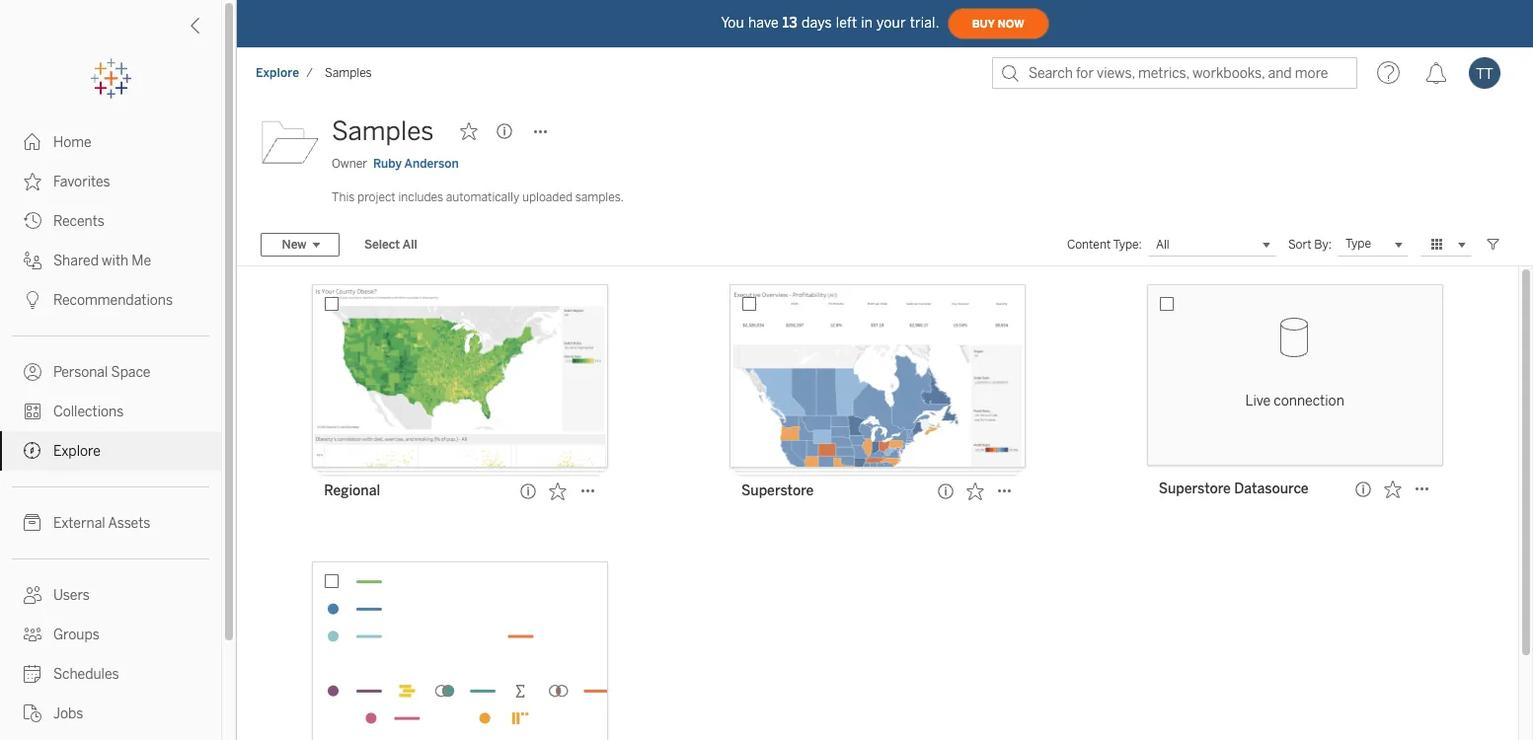 Task type: vqa. For each thing, say whether or not it's contained in the screenshot.
bottommost "YOU"
no



Task type: describe. For each thing, give the bounding box(es) containing it.
days
[[802, 14, 832, 31]]

ruby anderson link
[[373, 155, 459, 173]]

shared
[[53, 253, 99, 270]]

now
[[998, 17, 1025, 30]]

home link
[[0, 122, 221, 162]]

project image
[[261, 112, 320, 171]]

live connection
[[1246, 393, 1345, 410]]

superstore datasource
[[1159, 481, 1309, 498]]

me
[[132, 253, 151, 270]]

1 horizontal spatial explore link
[[255, 65, 300, 81]]

schedules link
[[0, 655, 221, 694]]

recents link
[[0, 201, 221, 241]]

sort
[[1289, 238, 1312, 252]]

you have 13 days left in your trial.
[[721, 14, 940, 31]]

owner ruby anderson
[[332, 157, 459, 171]]

content type:
[[1068, 238, 1143, 252]]

datasource
[[1235, 481, 1309, 498]]

jobs
[[53, 706, 83, 723]]

0 vertical spatial samples
[[325, 66, 372, 80]]

select all
[[364, 238, 417, 252]]

by text only_f5he34f image for shared with me
[[24, 252, 41, 270]]

uploaded
[[522, 191, 573, 204]]

by text only_f5he34f image for favorites
[[24, 173, 41, 191]]

external assets
[[53, 516, 150, 532]]

by text only_f5he34f image for collections
[[24, 403, 41, 421]]

new
[[282, 238, 307, 252]]

live
[[1246, 393, 1271, 410]]

13
[[783, 14, 798, 31]]

by text only_f5he34f image for home
[[24, 133, 41, 151]]

owner
[[332, 157, 367, 171]]

groups link
[[0, 615, 221, 655]]

Search for views, metrics, workbooks, and more text field
[[993, 57, 1358, 89]]

grid view image
[[1429, 236, 1447, 254]]

users
[[53, 588, 90, 604]]

samples element
[[319, 66, 378, 80]]

by text only_f5he34f image for recommendations
[[24, 291, 41, 309]]

this
[[332, 191, 355, 204]]

buy now
[[972, 17, 1025, 30]]

superstore for superstore
[[742, 483, 814, 500]]

by text only_f5he34f image for jobs
[[24, 705, 41, 723]]

by:
[[1315, 238, 1332, 252]]

explore for explore
[[53, 443, 101, 460]]

sort by:
[[1289, 238, 1332, 252]]

navigation panel element
[[0, 59, 221, 741]]

schedules
[[53, 667, 119, 683]]

buy now button
[[948, 8, 1050, 40]]

by text only_f5he34f image for users
[[24, 587, 41, 604]]

all
[[403, 238, 417, 252]]

trial.
[[910, 14, 940, 31]]

by text only_f5he34f image for explore
[[24, 442, 41, 460]]

personal
[[53, 364, 108, 381]]



Task type: locate. For each thing, give the bounding box(es) containing it.
explore down collections
[[53, 443, 101, 460]]

samples.
[[576, 191, 624, 204]]

jobs link
[[0, 694, 221, 734]]

main navigation. press the up and down arrow keys to access links. element
[[0, 122, 221, 741]]

explore link down collections
[[0, 432, 221, 471]]

0 vertical spatial explore link
[[255, 65, 300, 81]]

select all button
[[352, 233, 430, 257]]

3 by text only_f5he34f image from the top
[[24, 403, 41, 421]]

1 by text only_f5he34f image from the top
[[24, 133, 41, 151]]

favorites
[[53, 174, 110, 191]]

1 vertical spatial explore
[[53, 443, 101, 460]]

4 by text only_f5he34f image from the top
[[24, 363, 41, 381]]

6 by text only_f5he34f image from the top
[[24, 666, 41, 683]]

0 horizontal spatial superstore
[[742, 483, 814, 500]]

ruby
[[373, 157, 402, 171]]

type:
[[1114, 238, 1143, 252]]

by text only_f5he34f image left shared
[[24, 252, 41, 270]]

collections link
[[0, 392, 221, 432]]

1 vertical spatial explore link
[[0, 432, 221, 471]]

have
[[749, 14, 779, 31]]

by text only_f5he34f image inside "groups" link
[[24, 626, 41, 644]]

by text only_f5he34f image inside 'schedules' "link"
[[24, 666, 41, 683]]

samples up ruby
[[332, 116, 434, 147]]

by text only_f5he34f image left schedules
[[24, 666, 41, 683]]

by text only_f5he34f image for schedules
[[24, 666, 41, 683]]

personal space
[[53, 364, 151, 381]]

by text only_f5he34f image inside external assets link
[[24, 515, 41, 532]]

regional
[[324, 483, 380, 500]]

recommendations link
[[0, 280, 221, 320]]

automatically
[[446, 191, 520, 204]]

1 horizontal spatial superstore
[[1159, 481, 1232, 498]]

users link
[[0, 576, 221, 615]]

connection
[[1274, 393, 1345, 410]]

0 horizontal spatial explore link
[[0, 432, 221, 471]]

anderson
[[405, 157, 459, 171]]

shared with me link
[[0, 241, 221, 280]]

by text only_f5he34f image inside recommendations link
[[24, 291, 41, 309]]

4 by text only_f5he34f image from the top
[[24, 442, 41, 460]]

by text only_f5he34f image left groups
[[24, 626, 41, 644]]

samples
[[325, 66, 372, 80], [332, 116, 434, 147]]

by text only_f5he34f image left users
[[24, 587, 41, 604]]

recommendations
[[53, 292, 173, 309]]

explore link left /
[[255, 65, 300, 81]]

new button
[[261, 233, 340, 257]]

you
[[721, 14, 745, 31]]

1 horizontal spatial explore
[[256, 66, 299, 80]]

external
[[53, 516, 105, 532]]

by text only_f5he34f image
[[24, 173, 41, 191], [24, 252, 41, 270], [24, 291, 41, 309], [24, 363, 41, 381], [24, 587, 41, 604], [24, 626, 41, 644]]

project
[[358, 191, 396, 204]]

by text only_f5he34f image left personal
[[24, 363, 41, 381]]

0 vertical spatial explore
[[256, 66, 299, 80]]

explore /
[[256, 66, 313, 80]]

7 by text only_f5he34f image from the top
[[24, 705, 41, 723]]

by text only_f5he34f image left jobs
[[24, 705, 41, 723]]

by text only_f5he34f image left collections
[[24, 403, 41, 421]]

by text only_f5he34f image for recents
[[24, 212, 41, 230]]

content
[[1068, 238, 1111, 252]]

groups
[[53, 627, 100, 644]]

by text only_f5he34f image inside 'favorites' 'link'
[[24, 173, 41, 191]]

by text only_f5he34f image inside home link
[[24, 133, 41, 151]]

by text only_f5he34f image for personal space
[[24, 363, 41, 381]]

by text only_f5he34f image inside the users 'link'
[[24, 587, 41, 604]]

this project includes automatically uploaded samples.
[[332, 191, 624, 204]]

select
[[364, 238, 400, 252]]

space
[[111, 364, 151, 381]]

by text only_f5he34f image for external assets
[[24, 515, 41, 532]]

by text only_f5he34f image inside "collections" "link"
[[24, 403, 41, 421]]

by text only_f5he34f image inside shared with me link
[[24, 252, 41, 270]]

by text only_f5he34f image left 'home'
[[24, 133, 41, 151]]

external assets link
[[0, 504, 221, 543]]

by text only_f5he34f image left 'favorites'
[[24, 173, 41, 191]]

explore link
[[255, 65, 300, 81], [0, 432, 221, 471]]

explore for explore /
[[256, 66, 299, 80]]

by text only_f5he34f image left 'recommendations' in the top of the page
[[24, 291, 41, 309]]

explore
[[256, 66, 299, 80], [53, 443, 101, 460]]

1 vertical spatial samples
[[332, 116, 434, 147]]

shared with me
[[53, 253, 151, 270]]

personal space link
[[0, 353, 221, 392]]

3 by text only_f5he34f image from the top
[[24, 291, 41, 309]]

by text only_f5he34f image left external
[[24, 515, 41, 532]]

by text only_f5he34f image inside personal space link
[[24, 363, 41, 381]]

by text only_f5he34f image down "collections" "link"
[[24, 442, 41, 460]]

recents
[[53, 213, 104, 230]]

5 by text only_f5he34f image from the top
[[24, 515, 41, 532]]

home
[[53, 134, 92, 151]]

in
[[861, 14, 873, 31]]

with
[[102, 253, 129, 270]]

superstore for superstore datasource
[[1159, 481, 1232, 498]]

2 by text only_f5he34f image from the top
[[24, 252, 41, 270]]

2 by text only_f5he34f image from the top
[[24, 212, 41, 230]]

by text only_f5he34f image inside recents link
[[24, 212, 41, 230]]

by text only_f5he34f image
[[24, 133, 41, 151], [24, 212, 41, 230], [24, 403, 41, 421], [24, 442, 41, 460], [24, 515, 41, 532], [24, 666, 41, 683], [24, 705, 41, 723]]

explore left /
[[256, 66, 299, 80]]

0 horizontal spatial explore
[[53, 443, 101, 460]]

/
[[306, 66, 313, 80]]

assets
[[108, 516, 150, 532]]

includes
[[398, 191, 444, 204]]

favorites link
[[0, 162, 221, 201]]

6 by text only_f5he34f image from the top
[[24, 626, 41, 644]]

by text only_f5he34f image left "recents"
[[24, 212, 41, 230]]

samples right /
[[325, 66, 372, 80]]

collections
[[53, 404, 124, 421]]

explore inside main navigation. press the up and down arrow keys to access links. element
[[53, 443, 101, 460]]

superstore
[[1159, 481, 1232, 498], [742, 483, 814, 500]]

1 by text only_f5he34f image from the top
[[24, 173, 41, 191]]

left
[[836, 14, 858, 31]]

your
[[877, 14, 906, 31]]

buy
[[972, 17, 995, 30]]

by text only_f5he34f image for groups
[[24, 626, 41, 644]]

by text only_f5he34f image inside jobs 'link'
[[24, 705, 41, 723]]

5 by text only_f5he34f image from the top
[[24, 587, 41, 604]]



